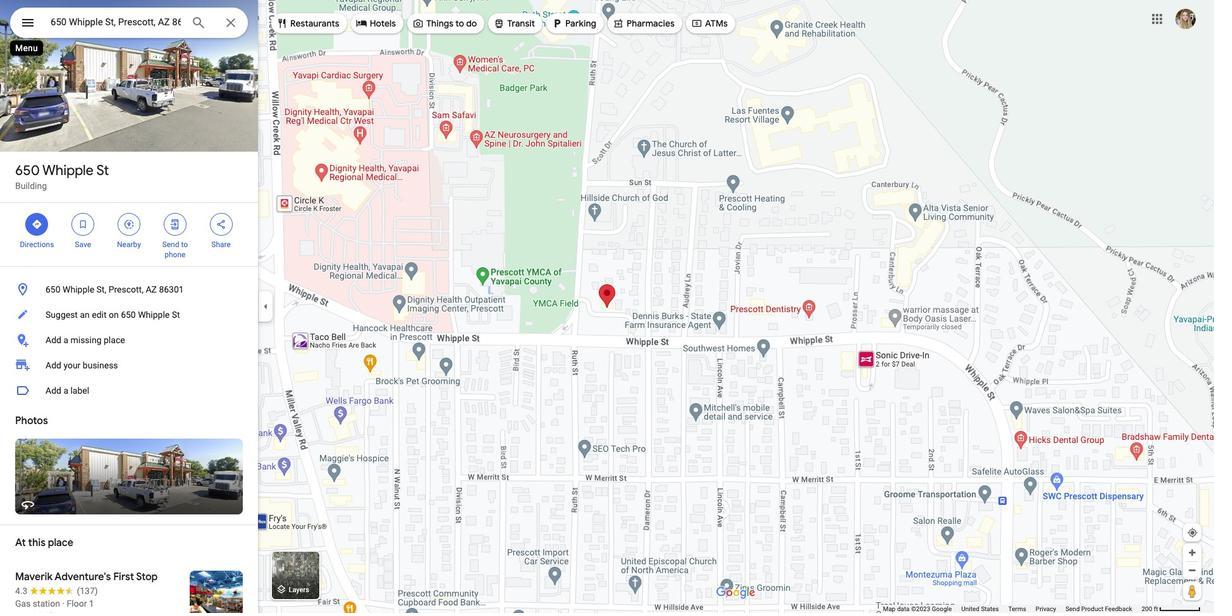 Task type: locate. For each thing, give the bounding box(es) containing it.
at this place
[[15, 537, 73, 550]]

0 vertical spatial 650
[[15, 162, 40, 180]]

send
[[162, 240, 179, 249], [1066, 606, 1080, 613]]

a left missing
[[64, 335, 68, 345]]


[[356, 16, 367, 30]]

0 horizontal spatial 650
[[15, 162, 40, 180]]

stop
[[136, 571, 158, 584]]

whipple
[[42, 162, 94, 180], [63, 285, 94, 295], [138, 310, 170, 320]]

add
[[46, 335, 61, 345], [46, 361, 61, 371], [46, 386, 61, 396]]

directions
[[20, 240, 54, 249]]

2 vertical spatial 650
[[121, 310, 136, 320]]

0 vertical spatial place
[[104, 335, 125, 345]]

states
[[982, 606, 1000, 613]]

0 vertical spatial a
[[64, 335, 68, 345]]

zoom out image
[[1188, 566, 1198, 576]]

whipple for st
[[42, 162, 94, 180]]

parking
[[566, 18, 597, 29]]

send left product
[[1066, 606, 1080, 613]]

show your location image
[[1188, 528, 1199, 539]]

footer
[[884, 606, 1142, 614]]

add your business
[[46, 361, 118, 371]]

to inside send to phone
[[181, 240, 188, 249]]

building
[[15, 181, 47, 191]]

1 horizontal spatial send
[[1066, 606, 1080, 613]]

place right this in the left bottom of the page
[[48, 537, 73, 550]]

footer containing map data ©2023 google
[[884, 606, 1142, 614]]

missing
[[71, 335, 102, 345]]

add left 'label'
[[46, 386, 61, 396]]

650 inside 650 whipple st building
[[15, 162, 40, 180]]

1 add from the top
[[46, 335, 61, 345]]

1 vertical spatial st
[[172, 310, 180, 320]]

add left your
[[46, 361, 61, 371]]

edit
[[92, 310, 107, 320]]

 restaurants
[[277, 16, 340, 30]]

1 vertical spatial send
[[1066, 606, 1080, 613]]

place
[[104, 335, 125, 345], [48, 537, 73, 550]]

0 vertical spatial send
[[162, 240, 179, 249]]

privacy
[[1036, 606, 1057, 613]]


[[169, 218, 181, 232]]

google
[[932, 606, 952, 613]]

2 add from the top
[[46, 361, 61, 371]]

1 vertical spatial whipple
[[63, 285, 94, 295]]

share
[[212, 240, 231, 249]]

0 horizontal spatial send
[[162, 240, 179, 249]]

nearby
[[117, 240, 141, 249]]

1 horizontal spatial st
[[172, 310, 180, 320]]

whipple left st,
[[63, 285, 94, 295]]


[[77, 218, 89, 232]]

an
[[80, 310, 90, 320]]

on
[[109, 310, 119, 320]]

2 vertical spatial add
[[46, 386, 61, 396]]

add a missing place
[[46, 335, 125, 345]]

hotels
[[370, 18, 396, 29]]

first
[[113, 571, 134, 584]]

0 horizontal spatial st
[[96, 162, 109, 180]]

©2023
[[912, 606, 931, 613]]

0 horizontal spatial to
[[181, 240, 188, 249]]

adventure's
[[55, 571, 111, 584]]

1 horizontal spatial to
[[456, 18, 464, 29]]

suggest an edit on 650 whipple st
[[46, 310, 180, 320]]

1 a from the top
[[64, 335, 68, 345]]

a for label
[[64, 386, 68, 396]]

2 horizontal spatial 650
[[121, 310, 136, 320]]

1 vertical spatial 650
[[46, 285, 60, 295]]

place down on
[[104, 335, 125, 345]]

station
[[33, 599, 60, 609]]

650 up building
[[15, 162, 40, 180]]

0 vertical spatial add
[[46, 335, 61, 345]]

a
[[64, 335, 68, 345], [64, 386, 68, 396]]

send for send product feedback
[[1066, 606, 1080, 613]]

whipple up building
[[42, 162, 94, 180]]

maverik adventure's first stop
[[15, 571, 158, 584]]

650 inside '650 whipple st, prescott, az 86301' button
[[46, 285, 60, 295]]

·
[[62, 599, 65, 609]]

phone
[[165, 251, 186, 259]]

200
[[1142, 606, 1153, 613]]

1 vertical spatial a
[[64, 386, 68, 396]]

to up the phone
[[181, 240, 188, 249]]

to
[[456, 18, 464, 29], [181, 240, 188, 249]]

privacy button
[[1036, 606, 1057, 614]]

zoom in image
[[1188, 549, 1198, 558]]

transit
[[508, 18, 535, 29]]

1 vertical spatial place
[[48, 537, 73, 550]]


[[413, 16, 424, 30]]

this
[[28, 537, 46, 550]]

send inside send to phone
[[162, 240, 179, 249]]

terms
[[1009, 606, 1027, 613]]

650 right on
[[121, 310, 136, 320]]

650
[[15, 162, 40, 180], [46, 285, 60, 295], [121, 310, 136, 320]]

0 vertical spatial to
[[456, 18, 464, 29]]

650 up "suggest"
[[46, 285, 60, 295]]

st
[[96, 162, 109, 180], [172, 310, 180, 320]]

map data ©2023 google
[[884, 606, 952, 613]]

a left 'label'
[[64, 386, 68, 396]]

product
[[1082, 606, 1104, 613]]

200 ft button
[[1142, 606, 1202, 613]]

1 vertical spatial add
[[46, 361, 61, 371]]

 transit
[[494, 16, 535, 30]]

send inside 'button'
[[1066, 606, 1080, 613]]

0 vertical spatial st
[[96, 162, 109, 180]]

650 for st,
[[46, 285, 60, 295]]

whipple inside 650 whipple st building
[[42, 162, 94, 180]]

 things to do
[[413, 16, 477, 30]]

whipple down az
[[138, 310, 170, 320]]

add down "suggest"
[[46, 335, 61, 345]]

collapse side panel image
[[259, 300, 273, 314]]

3 add from the top
[[46, 386, 61, 396]]

650 for st
[[15, 162, 40, 180]]

1 horizontal spatial place
[[104, 335, 125, 345]]

None field
[[51, 15, 181, 30]]

0 vertical spatial whipple
[[42, 162, 94, 180]]

send up the phone
[[162, 240, 179, 249]]

1 horizontal spatial 650
[[46, 285, 60, 295]]

to left do
[[456, 18, 464, 29]]

united
[[962, 606, 980, 613]]


[[276, 583, 287, 597]]


[[215, 218, 227, 232]]

a for missing
[[64, 335, 68, 345]]

1 vertical spatial to
[[181, 240, 188, 249]]

united states
[[962, 606, 1000, 613]]

add your business link
[[0, 353, 258, 378]]

none field inside 650 whipple st, prescott, az 86301 field
[[51, 15, 181, 30]]

footer inside 'google maps' element
[[884, 606, 1142, 614]]

2 a from the top
[[64, 386, 68, 396]]

business
[[83, 361, 118, 371]]

4.3 stars 137 reviews image
[[15, 585, 98, 598]]



Task type: vqa. For each thing, say whether or not it's contained in the screenshot.
The Hours image
no



Task type: describe. For each thing, give the bounding box(es) containing it.
suggest an edit on 650 whipple st button
[[0, 302, 258, 328]]

photos
[[15, 415, 48, 428]]

650 whipple st main content
[[0, 0, 258, 614]]

actions for 650 whipple st region
[[0, 203, 258, 266]]

united states button
[[962, 606, 1000, 614]]

add for add a label
[[46, 386, 61, 396]]

st,
[[97, 285, 106, 295]]


[[31, 218, 43, 232]]

restaurants
[[290, 18, 340, 29]]


[[692, 16, 703, 30]]

to inside  things to do
[[456, 18, 464, 29]]

things
[[427, 18, 454, 29]]

send product feedback button
[[1066, 606, 1133, 614]]

 hotels
[[356, 16, 396, 30]]

gas station · floor 1
[[15, 599, 94, 609]]

 search field
[[10, 8, 248, 40]]

650 whipple st building
[[15, 162, 109, 191]]

terms button
[[1009, 606, 1027, 614]]

label
[[71, 386, 89, 396]]

add a label button
[[0, 378, 258, 404]]

add a label
[[46, 386, 89, 396]]

ft
[[1155, 606, 1159, 613]]

do
[[466, 18, 477, 29]]


[[613, 16, 624, 30]]

az
[[146, 285, 157, 295]]


[[20, 14, 35, 32]]

send to phone
[[162, 240, 188, 259]]

650 whipple st, prescott, az 86301 button
[[0, 277, 258, 302]]

layers
[[289, 587, 309, 595]]

2 vertical spatial whipple
[[138, 310, 170, 320]]

feedback
[[1106, 606, 1133, 613]]

data
[[898, 606, 910, 613]]

send product feedback
[[1066, 606, 1133, 613]]

add for add a missing place
[[46, 335, 61, 345]]

your
[[64, 361, 81, 371]]

place inside button
[[104, 335, 125, 345]]

pharmacies
[[627, 18, 675, 29]]


[[494, 16, 505, 30]]

 parking
[[552, 16, 597, 30]]

0 horizontal spatial place
[[48, 537, 73, 550]]

200 ft
[[1142, 606, 1159, 613]]

1
[[89, 599, 94, 609]]

 atms
[[692, 16, 728, 30]]

at
[[15, 537, 26, 550]]

save
[[75, 240, 91, 249]]

(137)
[[77, 587, 98, 597]]

google maps element
[[0, 0, 1215, 614]]

 pharmacies
[[613, 16, 675, 30]]


[[123, 218, 135, 232]]

whipple for st,
[[63, 285, 94, 295]]

 button
[[10, 8, 46, 40]]

650 whipple st, prescott, az 86301
[[46, 285, 184, 295]]

maverik
[[15, 571, 53, 584]]

atms
[[705, 18, 728, 29]]

suggest
[[46, 310, 78, 320]]

add for add your business
[[46, 361, 61, 371]]

map
[[884, 606, 896, 613]]

floor
[[67, 599, 87, 609]]


[[552, 16, 563, 30]]

show street view coverage image
[[1184, 582, 1202, 601]]

650 inside suggest an edit on 650 whipple st button
[[121, 310, 136, 320]]

gas
[[15, 599, 31, 609]]

 layers
[[276, 583, 309, 597]]

st inside button
[[172, 310, 180, 320]]

google account: michelle dermenjian  
(michelle.dermenjian@adept.ai) image
[[1176, 9, 1197, 29]]

add a missing place button
[[0, 328, 258, 353]]

86301
[[159, 285, 184, 295]]


[[277, 16, 288, 30]]

send for send to phone
[[162, 240, 179, 249]]

4.3
[[15, 587, 27, 597]]

650 Whipple St, Prescott, AZ 86301 field
[[10, 8, 248, 38]]

st inside 650 whipple st building
[[96, 162, 109, 180]]

prescott,
[[109, 285, 144, 295]]



